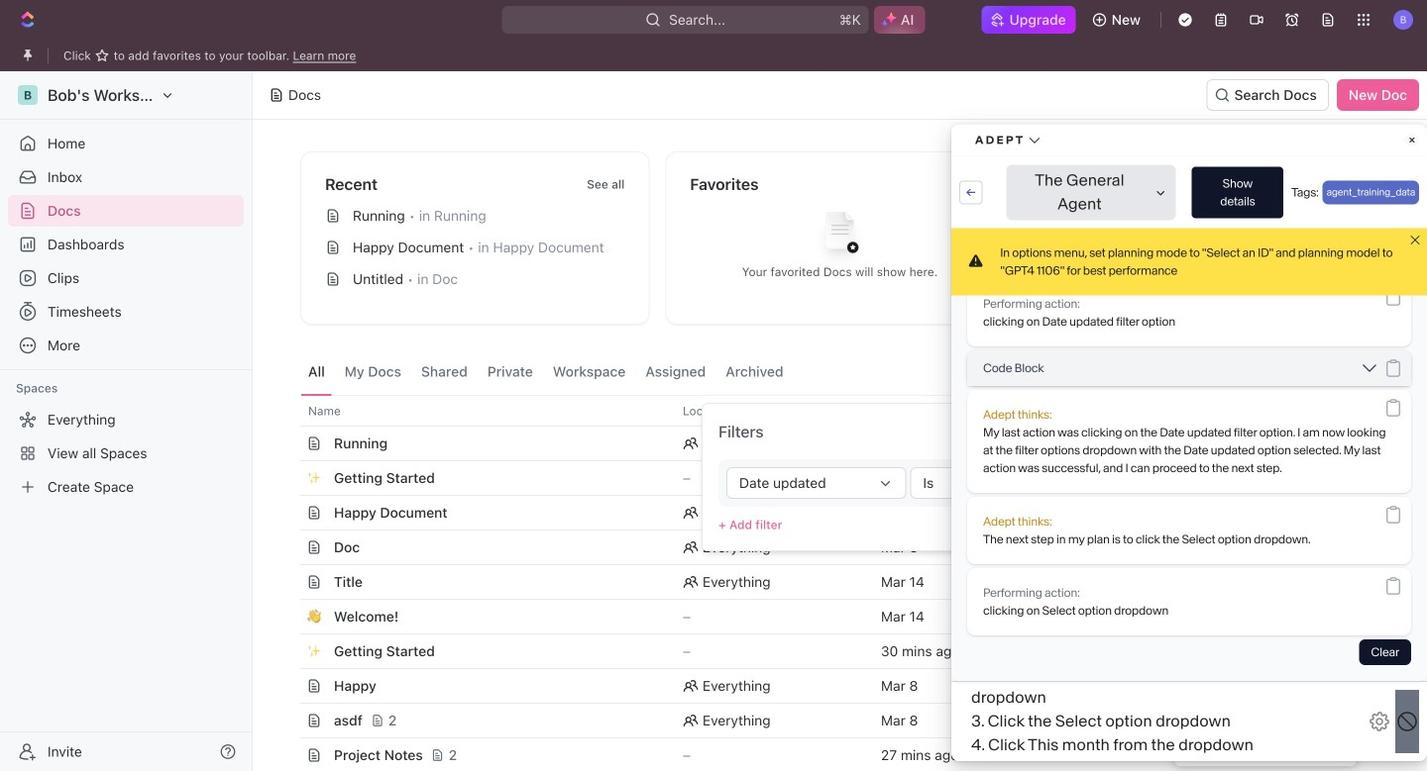 Task type: locate. For each thing, give the bounding box(es) containing it.
4 row from the top
[[278, 495, 1379, 531]]

10 row from the top
[[278, 704, 1379, 739]]

tab list
[[300, 349, 791, 395]]

row
[[278, 395, 1379, 427], [278, 426, 1379, 462], [278, 461, 1379, 496], [278, 495, 1379, 531], [278, 530, 1379, 566], [278, 565, 1379, 601], [278, 600, 1379, 635], [278, 634, 1379, 670], [278, 669, 1379, 705], [278, 704, 1379, 739], [278, 738, 1379, 772]]

cell
[[278, 427, 300, 461], [278, 462, 300, 495], [1345, 462, 1379, 495], [278, 496, 300, 530], [869, 496, 1028, 530], [1186, 496, 1345, 530], [1345, 496, 1379, 530], [278, 531, 300, 565], [278, 566, 300, 600], [1186, 566, 1345, 600], [1345, 566, 1379, 600], [278, 601, 300, 634], [278, 635, 300, 669], [1028, 635, 1186, 669], [1186, 635, 1345, 669], [278, 670, 300, 704], [278, 705, 300, 738], [278, 739, 300, 772]]

no favorited docs image
[[800, 197, 879, 276]]

8 row from the top
[[278, 634, 1379, 670]]

sidebar navigation
[[0, 71, 253, 772]]

11 row from the top
[[278, 738, 1379, 772]]

tree
[[8, 404, 244, 503]]

3 row from the top
[[278, 461, 1379, 496]]

column header
[[278, 395, 300, 427]]

9 row from the top
[[278, 669, 1379, 705]]

2 row from the top
[[278, 426, 1379, 462]]

table
[[278, 395, 1379, 772]]



Task type: describe. For each thing, give the bounding box(es) containing it.
7 row from the top
[[278, 600, 1379, 635]]

6 row from the top
[[278, 565, 1379, 601]]

5 row from the top
[[278, 530, 1379, 566]]

tree inside the sidebar navigation
[[8, 404, 244, 503]]

Search... text field
[[1213, 254, 1347, 283]]

1 row from the top
[[278, 395, 1379, 427]]



Task type: vqa. For each thing, say whether or not it's contained in the screenshot.
New inside the Sidebar navigation
no



